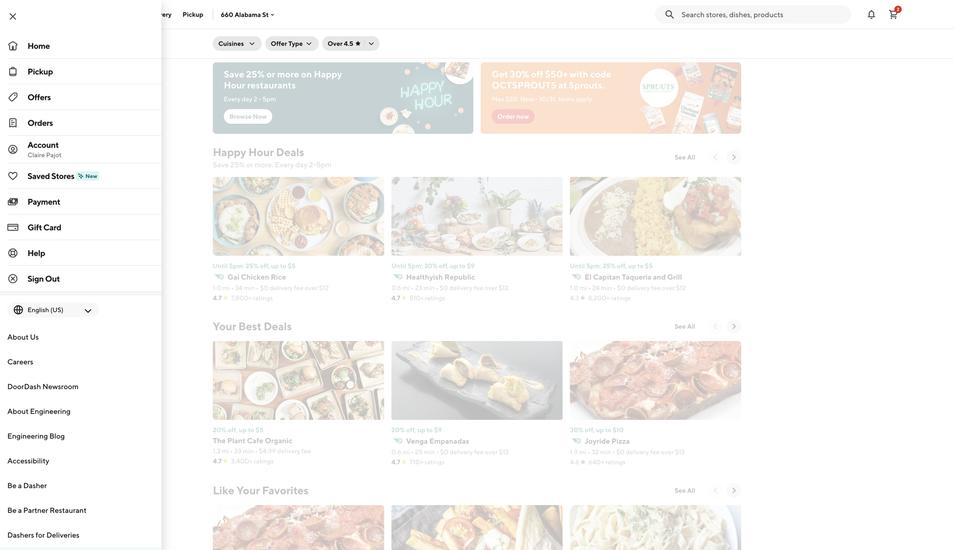 Task type: vqa. For each thing, say whether or not it's contained in the screenshot.
Toasts button
no



Task type: describe. For each thing, give the bounding box(es) containing it.
• left 34
[[231, 284, 234, 292]]

off, up venga
[[406, 427, 416, 434]]

gai
[[228, 273, 240, 282]]

cuisines
[[218, 40, 244, 47]]

2 inside button
[[897, 7, 900, 12]]

min for el
[[601, 284, 612, 292]]

4.7 down 1.3
[[213, 458, 222, 465]]

browse
[[229, 113, 252, 120]]

deliveries
[[46, 531, 79, 540]]

account claire pajot
[[28, 140, 62, 159]]

0 horizontal spatial offers
[[28, 92, 51, 102]]

0 horizontal spatial pickup
[[28, 67, 53, 76]]

25% up "chicken"
[[246, 262, 259, 270]]

accessibility link
[[0, 449, 162, 474]]

previous button of carousel image for favorites
[[711, 486, 721, 496]]

sign out
[[28, 274, 60, 284]]

see all link for favorites
[[670, 484, 701, 498]]

sprouts.
[[569, 80, 605, 91]]

1 see from the top
[[675, 154, 686, 161]]

710+
[[410, 459, 424, 466]]

$0 for republic
[[440, 284, 448, 292]]

and
[[653, 273, 666, 282]]

apply.
[[576, 95, 593, 103]]

newsroom
[[42, 383, 79, 391]]

sign
[[28, 274, 44, 284]]

up inside 20% off, up to $5 the plant cafe organic 1.3 mi • 33 min • $4.99 delivery fee
[[239, 427, 247, 434]]

• left 23 on the bottom left of page
[[411, 284, 414, 292]]

saved stores
[[28, 171, 74, 181]]

every inside happy hour deals save 25% or more. every day 2-5pm
[[275, 160, 294, 169]]

$0 for chicken
[[260, 284, 268, 292]]

home link
[[0, 33, 162, 59]]

fee for gai chicken rice
[[294, 284, 304, 292]]

min for joyride
[[600, 449, 611, 456]]

favorites
[[262, 484, 309, 497]]

delivery for el capitan taqueria and grill
[[627, 284, 650, 292]]

1 vertical spatial $9
[[434, 427, 442, 434]]

dashers
[[7, 531, 34, 540]]

0 horizontal spatial your
[[213, 320, 236, 333]]

$5 for rice
[[288, 262, 296, 270]]

off
[[531, 69, 544, 80]]

1.0 mi • 34 min • $0 delivery fee over $12
[[213, 284, 329, 292]]

doordash newsroom
[[7, 383, 79, 391]]

to up rice
[[280, 262, 287, 270]]

help
[[28, 248, 45, 258]]

like your favorites link
[[213, 484, 309, 498]]

up up the joyride
[[596, 427, 604, 434]]

$20.
[[506, 95, 519, 103]]

be a dasher link
[[0, 474, 162, 498]]

until 5pm: 30% off, up to $9
[[392, 262, 475, 270]]

cuisines button
[[213, 36, 262, 51]]

ratings for healthyish
[[425, 294, 445, 302]]

25
[[415, 449, 423, 456]]

4.5
[[344, 40, 354, 47]]

offer type
[[271, 40, 303, 47]]

5pm: for gai
[[229, 262, 244, 270]]

ratings for venga
[[425, 459, 445, 466]]

order
[[497, 113, 515, 120]]

over for healthyish republic
[[485, 284, 498, 292]]

$12 for joyride pizza
[[675, 449, 685, 456]]

blog
[[49, 432, 65, 441]]

orders link
[[0, 110, 162, 136]]

$0 for empanadas
[[440, 449, 449, 456]]

plant
[[227, 437, 246, 445]]

4.3
[[570, 294, 579, 302]]

until for healthyish republic
[[392, 262, 407, 270]]

$12 for venga empanadas
[[499, 449, 509, 456]]

- inside "save 25% or more on happy hour restaurants every day 2 - 5pm"
[[259, 95, 261, 103]]

0.6 for healthyish republic
[[392, 284, 402, 292]]

partner
[[23, 506, 48, 515]]

orders
[[28, 118, 53, 128]]

ratings for joyride
[[606, 459, 626, 466]]

5pm inside happy hour deals save 25% or more. every day 2-5pm
[[316, 160, 332, 169]]

every inside "save 25% or more on happy hour restaurants every day 2 - 5pm"
[[224, 95, 241, 103]]

over 4.5 button
[[322, 36, 380, 51]]

off, up 'gai chicken rice' at the left of page
[[260, 262, 270, 270]]

20% for 20% off, up to $5 the plant cafe organic 1.3 mi • 33 min • $4.99 delivery fee
[[213, 427, 226, 434]]

about us link
[[0, 325, 162, 350]]

like your favorites
[[213, 484, 309, 497]]

2 vertical spatial 30%
[[570, 427, 584, 434]]

delivery button
[[141, 7, 177, 22]]

$10
[[613, 427, 624, 434]]

previous button of carousel image for deals
[[711, 322, 721, 331]]

offer
[[271, 40, 287, 47]]

next button of carousel image for like your favorites
[[730, 486, 739, 496]]

25% inside "save 25% or more on happy hour restaurants every day 2 - 5pm"
[[246, 69, 265, 80]]

gift card
[[28, 223, 61, 232]]

out
[[45, 274, 60, 284]]

dasher
[[23, 482, 47, 490]]

min for venga
[[424, 449, 435, 456]]

8,200+ ratings
[[589, 294, 631, 302]]

• down venga empanadas
[[436, 449, 439, 456]]

delivery
[[147, 11, 172, 18]]

23
[[415, 284, 423, 292]]

off, inside 20% off, up to $5 the plant cafe organic 1.3 mi • 33 min • $4.99 delivery fee
[[228, 427, 238, 434]]

payment link
[[0, 189, 162, 215]]

new
[[85, 173, 97, 179]]

• left 32
[[588, 449, 591, 456]]

terms
[[558, 95, 575, 103]]

be a partner restaurant
[[7, 506, 87, 515]]

pizza
[[612, 437, 630, 446]]

0 horizontal spatial 30%
[[424, 262, 438, 270]]

0 items, open order cart image
[[888, 9, 899, 20]]

gift
[[28, 223, 42, 232]]

• down healthyish republic
[[436, 284, 439, 292]]

accessibility
[[7, 457, 49, 466]]

8,200+
[[589, 294, 610, 302]]

now inside get 30% off $50+ with code octsprouts at sprouts. max $20. now - 10/31, terms apply.
[[521, 95, 534, 103]]

card
[[43, 223, 61, 232]]

to up taqueria
[[638, 262, 644, 270]]

payment
[[28, 197, 60, 207]]

see all for your best deals
[[675, 323, 696, 330]]

10/31,
[[540, 95, 557, 103]]

• down 'gai chicken rice' at the left of page
[[256, 284, 259, 292]]

happy inside happy hour deals save 25% or more. every day 2-5pm
[[213, 146, 246, 159]]

2 button
[[885, 5, 903, 24]]

to inside 20% off, up to $5 the plant cafe organic 1.3 mi • 33 min • $4.99 delivery fee
[[248, 427, 254, 434]]

until for el capitan taqueria and grill
[[570, 262, 585, 270]]

fee for venga empanadas
[[474, 449, 484, 456]]

min inside 20% off, up to $5 the plant cafe organic 1.3 mi • 33 min • $4.99 delivery fee
[[243, 448, 254, 455]]

engineering blog
[[7, 432, 65, 441]]

gift card link
[[0, 215, 162, 240]]

$50+
[[545, 69, 568, 80]]

• up the 640+ ratings
[[613, 449, 615, 456]]

over for venga empanadas
[[485, 449, 498, 456]]

or inside "save 25% or more on happy hour restaurants every day 2 - 5pm"
[[267, 69, 275, 80]]

now inside button
[[253, 113, 267, 120]]

up up venga
[[418, 427, 425, 434]]

ratings for el
[[611, 294, 631, 302]]

3,400+ ratings
[[231, 458, 274, 465]]

careers
[[7, 358, 33, 366]]

save inside happy hour deals save 25% or more. every day 2-5pm
[[213, 160, 229, 169]]

up up el capitan taqueria and grill
[[629, 262, 636, 270]]

1.3
[[213, 448, 221, 455]]

2 inside "save 25% or more on happy hour restaurants every day 2 - 5pm"
[[254, 95, 257, 103]]

taqueria
[[622, 273, 652, 282]]

over for gai chicken rice
[[305, 284, 318, 292]]

mi for el capitan taqueria and grill
[[580, 284, 587, 292]]

el capitan taqueria and grill
[[585, 273, 682, 282]]

1.9 mi • 32 min • $0 delivery fee over $12
[[570, 449, 685, 456]]

fee for joyride pizza
[[651, 449, 660, 456]]

to left $10
[[605, 427, 612, 434]]

close image
[[7, 11, 18, 22]]

off, up el capitan taqueria and grill
[[617, 262, 627, 270]]

about for about engineering
[[7, 407, 29, 416]]

more.
[[255, 160, 274, 169]]

2-
[[309, 160, 316, 169]]

30% inside get 30% off $50+ with code octsprouts at sprouts. max $20. now - 10/31, terms apply.
[[510, 69, 530, 80]]

1 vertical spatial engineering
[[7, 432, 48, 441]]

off, up the joyride
[[585, 427, 595, 434]]

5pm: for healthyish
[[408, 262, 423, 270]]



Task type: locate. For each thing, give the bounding box(es) containing it.
0 vertical spatial day
[[242, 95, 252, 103]]

1 vertical spatial previous button of carousel image
[[711, 322, 721, 331]]

2 horizontal spatial 5pm:
[[587, 262, 602, 270]]

up up rice
[[271, 262, 279, 270]]

1 vertical spatial 5pm
[[316, 160, 332, 169]]

delivery down rice
[[270, 284, 293, 292]]

delivery down taqueria
[[627, 284, 650, 292]]

1.0 for el capitan taqueria and grill
[[570, 284, 579, 292]]

0 horizontal spatial hour
[[224, 80, 245, 91]]

hour inside "save 25% or more on happy hour restaurants every day 2 - 5pm"
[[224, 80, 245, 91]]

over
[[305, 284, 318, 292], [485, 284, 498, 292], [662, 284, 675, 292], [485, 449, 498, 456], [661, 449, 674, 456]]

or left 'more.'
[[246, 160, 253, 169]]

1 see all from the top
[[675, 154, 696, 161]]

home
[[28, 41, 50, 51]]

1 horizontal spatial your
[[237, 484, 260, 497]]

a left partner
[[18, 506, 22, 515]]

pickup inside button
[[183, 11, 203, 18]]

browse now
[[229, 113, 267, 120]]

0 vertical spatial previous button of carousel image
[[711, 153, 721, 162]]

1 vertical spatial 2
[[254, 95, 257, 103]]

pickup
[[183, 11, 203, 18], [28, 67, 53, 76]]

2 vertical spatial see
[[675, 487, 686, 495]]

1 horizontal spatial day
[[296, 160, 308, 169]]

1 vertical spatial see
[[675, 323, 686, 330]]

3 see from the top
[[675, 487, 686, 495]]

until up 'gai'
[[213, 262, 228, 270]]

1 horizontal spatial $9
[[467, 262, 475, 270]]

0 horizontal spatial until
[[213, 262, 228, 270]]

to up cafe
[[248, 427, 254, 434]]

20% for 20% off, up to $9
[[392, 427, 405, 434]]

to up republic
[[460, 262, 466, 270]]

2 until from the left
[[392, 262, 407, 270]]

0 vertical spatial pickup
[[183, 11, 203, 18]]

mi right "1.9"
[[579, 449, 587, 456]]

be for be a partner restaurant
[[7, 506, 16, 515]]

0 vertical spatial about
[[7, 333, 29, 342]]

your right like
[[237, 484, 260, 497]]

0.6 left 23 on the bottom left of page
[[392, 284, 402, 292]]

happy right on
[[314, 69, 342, 80]]

deals inside happy hour deals save 25% or more. every day 2-5pm
[[276, 146, 304, 159]]

doordash newsroom link
[[0, 374, 162, 399]]

$0 down the empanadas
[[440, 449, 449, 456]]

• left 24
[[588, 284, 591, 292]]

3 see all link from the top
[[670, 484, 701, 498]]

1 vertical spatial your
[[237, 484, 260, 497]]

3 all from the top
[[688, 487, 696, 495]]

0 horizontal spatial 2
[[254, 95, 257, 103]]

• up 8,200+ ratings
[[613, 284, 616, 292]]

0 vertical spatial see all
[[675, 154, 696, 161]]

1 until from the left
[[213, 262, 228, 270]]

0 vertical spatial deals
[[276, 146, 304, 159]]

2 see all from the top
[[675, 323, 696, 330]]

30% up octsprouts
[[510, 69, 530, 80]]

1 vertical spatial all
[[688, 323, 696, 330]]

0.6 mi • 25 min • $0 delivery fee over $12
[[392, 449, 509, 456]]

1 next button of carousel image from the top
[[730, 153, 739, 162]]

1 all from the top
[[688, 154, 696, 161]]

0 vertical spatial 2
[[897, 7, 900, 12]]

3,400+
[[231, 458, 253, 465]]

1 horizontal spatial happy
[[314, 69, 342, 80]]

1 vertical spatial 0.6
[[392, 449, 402, 456]]

1 previous button of carousel image from the top
[[711, 153, 721, 162]]

30% up "1.9"
[[570, 427, 584, 434]]

2 20% from the left
[[392, 427, 405, 434]]

0 horizontal spatial until 5pm: 25% off, up to $5
[[213, 262, 296, 270]]

0 horizontal spatial $5
[[256, 427, 264, 434]]

pajot
[[46, 151, 62, 159]]

0 vertical spatial your
[[213, 320, 236, 333]]

1 vertical spatial about
[[7, 407, 29, 416]]

5pm: up healthyish
[[408, 262, 423, 270]]

offers
[[213, 2, 266, 24], [28, 92, 51, 102]]

0 horizontal spatial 5pm
[[263, 95, 276, 103]]

account
[[28, 140, 59, 150]]

0 horizontal spatial 1.0
[[213, 284, 221, 292]]

delivery down pizza
[[626, 449, 649, 456]]

• down cafe
[[255, 448, 258, 455]]

mi for joyride pizza
[[579, 449, 587, 456]]

mi left 25
[[403, 449, 410, 456]]

5pm: up 'gai'
[[229, 262, 244, 270]]

save left 'more.'
[[213, 160, 229, 169]]

0 horizontal spatial 20%
[[213, 427, 226, 434]]

until for gai chicken rice
[[213, 262, 228, 270]]

about engineering link
[[0, 399, 162, 424]]

1 horizontal spatial every
[[275, 160, 294, 169]]

next button of carousel image for your best deals
[[730, 322, 739, 331]]

with
[[570, 69, 589, 80]]

25% left 'more.'
[[230, 160, 245, 169]]

2 vertical spatial all
[[688, 487, 696, 495]]

1 vertical spatial pickup
[[28, 67, 53, 76]]

2 vertical spatial see all
[[675, 487, 696, 495]]

offer type button
[[265, 36, 319, 51]]

1 vertical spatial deals
[[264, 320, 292, 333]]

until 5pm: 25% off, up to $5
[[213, 262, 296, 270], [570, 262, 653, 270]]

pickup down home
[[28, 67, 53, 76]]

1 horizontal spatial 1.0
[[570, 284, 579, 292]]

2 a from the top
[[18, 506, 22, 515]]

us
[[30, 333, 39, 342]]

2 - from the left
[[536, 95, 538, 103]]

rice
[[271, 273, 286, 282]]

1 horizontal spatial 5pm
[[316, 160, 332, 169]]

$5
[[288, 262, 296, 270], [645, 262, 653, 270], [256, 427, 264, 434]]

up
[[271, 262, 279, 270], [450, 262, 458, 270], [629, 262, 636, 270], [239, 427, 247, 434], [418, 427, 425, 434], [596, 427, 604, 434]]

2 vertical spatial previous button of carousel image
[[711, 486, 721, 496]]

about left us
[[7, 333, 29, 342]]

4.7 left 710+
[[392, 459, 401, 466]]

day inside happy hour deals save 25% or more. every day 2-5pm
[[296, 160, 308, 169]]

- left the 10/31,
[[536, 95, 538, 103]]

1 about from the top
[[7, 333, 29, 342]]

1.0 up 4.3
[[570, 284, 579, 292]]

mi
[[223, 284, 230, 292], [403, 284, 410, 292], [580, 284, 587, 292], [222, 448, 229, 455], [403, 449, 410, 456], [579, 449, 587, 456]]

over
[[328, 40, 343, 47]]

$12 for healthyish republic
[[499, 284, 509, 292]]

0 vertical spatial now
[[521, 95, 534, 103]]

min up 710+ ratings
[[424, 449, 435, 456]]

claire
[[28, 151, 45, 159]]

34
[[235, 284, 243, 292]]

or up 'restaurants'
[[267, 69, 275, 80]]

2 horizontal spatial $5
[[645, 262, 653, 270]]

over for el capitan taqueria and grill
[[662, 284, 675, 292]]

day left 2-
[[296, 160, 308, 169]]

mi inside 20% off, up to $5 the plant cafe organic 1.3 mi • 33 min • $4.99 delivery fee
[[222, 448, 229, 455]]

660 alabama st button
[[221, 11, 276, 18]]

5pm:
[[229, 262, 244, 270], [408, 262, 423, 270], [587, 262, 602, 270]]

2 right notification bell image
[[897, 7, 900, 12]]

2 until 5pm: 25% off, up to $5 from the left
[[570, 262, 653, 270]]

hour up browse
[[224, 80, 245, 91]]

delivery for healthyish republic
[[450, 284, 473, 292]]

0 horizontal spatial $9
[[434, 427, 442, 434]]

engineering up accessibility
[[7, 432, 48, 441]]

0 vertical spatial see
[[675, 154, 686, 161]]

2 be from the top
[[7, 506, 16, 515]]

mi down the el
[[580, 284, 587, 292]]

see all
[[675, 154, 696, 161], [675, 323, 696, 330], [675, 487, 696, 495]]

$5 up 1.0 mi • 34 min • $0 delivery fee over $12
[[288, 262, 296, 270]]

20% off, up to $5 the plant cafe organic 1.3 mi • 33 min • $4.99 delivery fee
[[213, 427, 311, 455]]

deals for hour
[[276, 146, 304, 159]]

4.7 for healthyish republic
[[392, 294, 401, 302]]

0 vertical spatial a
[[18, 482, 22, 490]]

delivery inside 20% off, up to $5 the plant cafe organic 1.3 mi • 33 min • $4.99 delivery fee
[[277, 448, 300, 455]]

2 horizontal spatial 30%
[[570, 427, 584, 434]]

ratings down 0.6 mi • 23 min • $0 delivery fee over $12
[[425, 294, 445, 302]]

$0 for capitan
[[617, 284, 626, 292]]

3 5pm: from the left
[[587, 262, 602, 270]]

ratings down 1.0 mi • 24 min • $0 delivery fee over $12
[[611, 294, 631, 302]]

see all link
[[670, 150, 701, 165], [670, 319, 701, 334], [670, 484, 701, 498]]

0 vertical spatial or
[[267, 69, 275, 80]]

now right browse
[[253, 113, 267, 120]]

fee for el capitan taqueria and grill
[[652, 284, 661, 292]]

see for favorites
[[675, 487, 686, 495]]

a inside be a dasher link
[[18, 482, 22, 490]]

0.6 left 25
[[392, 449, 402, 456]]

save inside "save 25% or more on happy hour restaurants every day 2 - 5pm"
[[224, 69, 244, 80]]

3 previous button of carousel image from the top
[[711, 486, 721, 496]]

1 vertical spatial or
[[246, 160, 253, 169]]

a for partner
[[18, 506, 22, 515]]

see all for like your favorites
[[675, 487, 696, 495]]

$5 for taqueria
[[645, 262, 653, 270]]

be left partner
[[7, 506, 16, 515]]

510+
[[410, 294, 424, 302]]

2 see from the top
[[675, 323, 686, 330]]

your best deals link
[[213, 319, 292, 334]]

0 vertical spatial all
[[688, 154, 696, 161]]

octsprouts
[[492, 80, 557, 91]]

$12 for gai chicken rice
[[319, 284, 329, 292]]

24
[[592, 284, 600, 292]]

1 horizontal spatial pickup
[[183, 11, 203, 18]]

0.6
[[392, 284, 402, 292], [392, 449, 402, 456]]

1.0 for gai chicken rice
[[213, 284, 221, 292]]

up up plant
[[239, 427, 247, 434]]

up up republic
[[450, 262, 458, 270]]

min right 33
[[243, 448, 254, 455]]

get 30% off $50+ with code octsprouts at sprouts. max $20. now - 10/31, terms apply.
[[492, 69, 612, 103]]

3 see all from the top
[[675, 487, 696, 495]]

1 vertical spatial now
[[253, 113, 267, 120]]

venga empanadas
[[406, 437, 469, 446]]

0 horizontal spatial 5pm:
[[229, 262, 244, 270]]

about inside 'link'
[[7, 333, 29, 342]]

0 vertical spatial next button of carousel image
[[730, 153, 739, 162]]

20% inside 20% off, up to $5 the plant cafe organic 1.3 mi • 33 min • $4.99 delivery fee
[[213, 427, 226, 434]]

4.7 left 510+
[[392, 294, 401, 302]]

$0
[[260, 284, 268, 292], [440, 284, 448, 292], [617, 284, 626, 292], [440, 449, 449, 456], [617, 449, 625, 456]]

mi left 23 on the bottom left of page
[[403, 284, 410, 292]]

0.6 for venga empanadas
[[392, 449, 402, 456]]

1 vertical spatial next button of carousel image
[[730, 322, 739, 331]]

be for be a dasher
[[7, 482, 16, 490]]

1 horizontal spatial 2
[[897, 7, 900, 12]]

delivery down republic
[[450, 284, 473, 292]]

7,800+
[[231, 294, 252, 302]]

your
[[213, 320, 236, 333], [237, 484, 260, 497]]

$5 inside 20% off, up to $5 the plant cafe organic 1.3 mi • 33 min • $4.99 delivery fee
[[256, 427, 264, 434]]

your left best
[[213, 320, 236, 333]]

1 horizontal spatial offers
[[213, 2, 266, 24]]

1.0
[[213, 284, 221, 292], [570, 284, 579, 292]]

32
[[592, 449, 599, 456]]

0 vertical spatial see all link
[[670, 150, 701, 165]]

2 previous button of carousel image from the top
[[711, 322, 721, 331]]

until 5pm: 25% off, up to $5 for capitan
[[570, 262, 653, 270]]

0 horizontal spatial day
[[242, 95, 252, 103]]

every right 'more.'
[[275, 160, 294, 169]]

- inside get 30% off $50+ with code octsprouts at sprouts. max $20. now - 10/31, terms apply.
[[536, 95, 538, 103]]

happy hour deals save 25% or more. every day 2-5pm
[[213, 146, 332, 169]]

min for healthyish
[[424, 284, 435, 292]]

min right 24
[[601, 284, 612, 292]]

min for gai
[[244, 284, 255, 292]]

0 vertical spatial $9
[[467, 262, 475, 270]]

about
[[7, 333, 29, 342], [7, 407, 29, 416]]

20% off, up to $9
[[392, 427, 442, 434]]

$0 down 'gai chicken rice' at the left of page
[[260, 284, 268, 292]]

see for deals
[[675, 323, 686, 330]]

delivery for joyride pizza
[[626, 449, 649, 456]]

1 - from the left
[[259, 95, 261, 103]]

mi for venga empanadas
[[403, 449, 410, 456]]

1 vertical spatial happy
[[213, 146, 246, 159]]

off, up healthyish republic
[[439, 262, 449, 270]]

be a partner restaurant link
[[0, 498, 162, 523]]

$0 down pizza
[[617, 449, 625, 456]]

4.6
[[570, 459, 580, 466]]

hour inside happy hour deals save 25% or more. every day 2-5pm
[[248, 146, 274, 159]]

5pm: up the el
[[587, 262, 602, 270]]

1 vertical spatial 30%
[[424, 262, 438, 270]]

min up 510+ ratings
[[424, 284, 435, 292]]

gai chicken rice
[[228, 273, 286, 282]]

delivery down organic
[[277, 448, 300, 455]]

hour
[[224, 80, 245, 91], [248, 146, 274, 159]]

- down 'restaurants'
[[259, 95, 261, 103]]

delivery for venga empanadas
[[450, 449, 473, 456]]

$9 up venga empanadas
[[434, 427, 442, 434]]

5pm: for el
[[587, 262, 602, 270]]

fee for healthyish republic
[[474, 284, 483, 292]]

0 vertical spatial 30%
[[510, 69, 530, 80]]

640+ ratings
[[589, 459, 626, 466]]

1 see all link from the top
[[670, 150, 701, 165]]

1 horizontal spatial until 5pm: 25% off, up to $5
[[570, 262, 653, 270]]

day inside "save 25% or more on happy hour restaurants every day 2 - 5pm"
[[242, 95, 252, 103]]

or inside happy hour deals save 25% or more. every day 2-5pm
[[246, 160, 253, 169]]

2 next button of carousel image from the top
[[730, 322, 739, 331]]

0 vertical spatial be
[[7, 482, 16, 490]]

deals for best
[[264, 320, 292, 333]]

660 alabama st
[[221, 11, 269, 18]]

type
[[289, 40, 303, 47]]

0 vertical spatial happy
[[314, 69, 342, 80]]

2 0.6 from the top
[[392, 449, 402, 456]]

your best deals
[[213, 320, 292, 333]]

$0 for pizza
[[617, 449, 625, 456]]

all for like your favorites
[[688, 487, 696, 495]]

a left dasher
[[18, 482, 22, 490]]

0 horizontal spatial or
[[246, 160, 253, 169]]

1 until 5pm: 25% off, up to $5 from the left
[[213, 262, 296, 270]]

2 see all link from the top
[[670, 319, 701, 334]]

to up venga empanadas
[[427, 427, 433, 434]]

the
[[213, 437, 226, 445]]

25% inside happy hour deals save 25% or more. every day 2-5pm
[[230, 160, 245, 169]]

save down cuisines button
[[224, 69, 244, 80]]

1 vertical spatial day
[[296, 160, 308, 169]]

happy inside "save 25% or more on happy hour restaurants every day 2 - 5pm"
[[314, 69, 342, 80]]

1 horizontal spatial until
[[392, 262, 407, 270]]

save
[[224, 69, 244, 80], [213, 160, 229, 169]]

fee inside 20% off, up to $5 the plant cafe organic 1.3 mi • 33 min • $4.99 delivery fee
[[302, 448, 311, 455]]

0 vertical spatial hour
[[224, 80, 245, 91]]

30% off, up to $10
[[570, 427, 624, 434]]

st
[[262, 11, 269, 18]]

a for dasher
[[18, 482, 22, 490]]

1 horizontal spatial $5
[[288, 262, 296, 270]]

7,800+ ratings
[[231, 294, 273, 302]]

ratings right 710+
[[425, 459, 445, 466]]

1 vertical spatial hour
[[248, 146, 274, 159]]

$4.99
[[259, 448, 276, 455]]

delivery for gai chicken rice
[[270, 284, 293, 292]]

2 vertical spatial see all link
[[670, 484, 701, 498]]

1 vertical spatial be
[[7, 506, 16, 515]]

2 5pm: from the left
[[408, 262, 423, 270]]

1 horizontal spatial now
[[521, 95, 534, 103]]

1 be from the top
[[7, 482, 16, 490]]

3 until from the left
[[570, 262, 585, 270]]

happy down browse
[[213, 146, 246, 159]]

0 vertical spatial 0.6
[[392, 284, 402, 292]]

0 vertical spatial save
[[224, 69, 244, 80]]

• left 33
[[230, 448, 233, 455]]

1 horizontal spatial 5pm:
[[408, 262, 423, 270]]

$12 for el capitan taqueria and grill
[[676, 284, 686, 292]]

$0 down healthyish republic
[[440, 284, 448, 292]]

until 5pm: 25% off, up to $5 up "chicken"
[[213, 262, 296, 270]]

1 5pm: from the left
[[229, 262, 244, 270]]

pickup link
[[0, 59, 162, 84]]

1 horizontal spatial or
[[267, 69, 275, 80]]

1 horizontal spatial -
[[536, 95, 538, 103]]

hour up 'more.'
[[248, 146, 274, 159]]

ratings down 1.0 mi • 34 min • $0 delivery fee over $12
[[253, 294, 273, 302]]

engineering
[[30, 407, 71, 416], [7, 432, 48, 441]]

mi right 1.3
[[222, 448, 229, 455]]

next button of carousel image
[[730, 153, 739, 162], [730, 322, 739, 331], [730, 486, 739, 496]]

2 all from the top
[[688, 323, 696, 330]]

0 horizontal spatial every
[[224, 95, 241, 103]]

ratings down 1.9 mi • 32 min • $0 delivery fee over $12
[[606, 459, 626, 466]]

ratings down $4.99
[[254, 458, 274, 465]]

every up browse
[[224, 95, 241, 103]]

2 about from the top
[[7, 407, 29, 416]]

0 vertical spatial every
[[224, 95, 241, 103]]

saved
[[28, 171, 50, 181]]

about down the doordash
[[7, 407, 29, 416]]

1 20% from the left
[[213, 427, 226, 434]]

1 vertical spatial save
[[213, 160, 229, 169]]

mi for gai chicken rice
[[223, 284, 230, 292]]

2 up browse now
[[254, 95, 257, 103]]

2 1.0 from the left
[[570, 284, 579, 292]]

about for about us
[[7, 333, 29, 342]]

see all link for deals
[[670, 319, 701, 334]]

4.7 for gai chicken rice
[[213, 294, 222, 302]]

best
[[238, 320, 262, 333]]

engineering blog link
[[0, 424, 162, 449]]

1 a from the top
[[18, 482, 22, 490]]

max
[[492, 95, 505, 103]]

alabama
[[235, 11, 261, 18]]

mi for healthyish republic
[[403, 284, 410, 292]]

a inside be a partner restaurant link
[[18, 506, 22, 515]]

restaurant
[[50, 506, 87, 515]]

ratings for gai
[[253, 294, 273, 302]]

be left dasher
[[7, 482, 16, 490]]

every
[[224, 95, 241, 103], [275, 160, 294, 169]]

1 vertical spatial see all link
[[670, 319, 701, 334]]

1 horizontal spatial 30%
[[510, 69, 530, 80]]

1 vertical spatial offers
[[28, 92, 51, 102]]

until up the el
[[570, 262, 585, 270]]

25% up capitan
[[603, 262, 616, 270]]

2 vertical spatial next button of carousel image
[[730, 486, 739, 496]]

offers link
[[0, 84, 162, 110]]

2 horizontal spatial until
[[570, 262, 585, 270]]

ratings
[[253, 294, 273, 302], [425, 294, 445, 302], [611, 294, 631, 302], [254, 458, 274, 465], [425, 459, 445, 466], [606, 459, 626, 466]]

0 vertical spatial offers
[[213, 2, 266, 24]]

4.7 for venga empanadas
[[392, 459, 401, 466]]

all for your best deals
[[688, 323, 696, 330]]

2
[[897, 7, 900, 12], [254, 95, 257, 103]]

get
[[492, 69, 508, 80]]

min up 7,800+ ratings
[[244, 284, 255, 292]]

1 vertical spatial see all
[[675, 323, 696, 330]]

until 5pm: 25% off, up to $5 for chicken
[[213, 262, 296, 270]]

0 vertical spatial engineering
[[30, 407, 71, 416]]

• left 25
[[411, 449, 414, 456]]

notification bell image
[[866, 9, 877, 20]]

1 horizontal spatial 20%
[[392, 427, 405, 434]]

capitan
[[593, 273, 621, 282]]

previous button of carousel image
[[711, 153, 721, 162], [711, 322, 721, 331], [711, 486, 721, 496]]

3 next button of carousel image from the top
[[730, 486, 739, 496]]

1 vertical spatial a
[[18, 506, 22, 515]]

5pm inside "save 25% or more on happy hour restaurants every day 2 - 5pm"
[[263, 95, 276, 103]]

mi left 34
[[223, 284, 230, 292]]

1.0 left 34
[[213, 284, 221, 292]]

over for joyride pizza
[[661, 449, 674, 456]]

1 0.6 from the top
[[392, 284, 402, 292]]

0 horizontal spatial happy
[[213, 146, 246, 159]]

now down octsprouts
[[521, 95, 534, 103]]

1 1.0 from the left
[[213, 284, 221, 292]]

delivery down the empanadas
[[450, 449, 473, 456]]

at
[[559, 80, 567, 91]]

4.7 left 7,800+
[[213, 294, 222, 302]]

1 vertical spatial every
[[275, 160, 294, 169]]

0 vertical spatial 5pm
[[263, 95, 276, 103]]

el
[[585, 273, 592, 282]]



